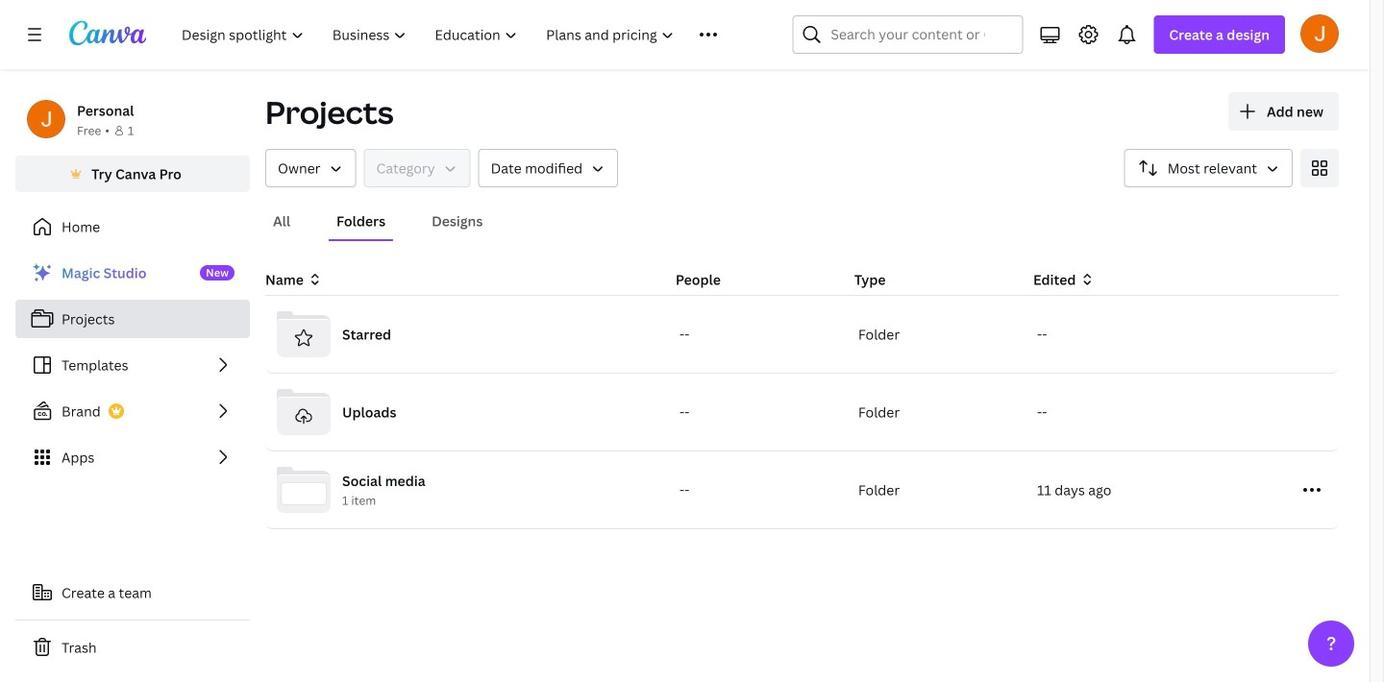 Task type: vqa. For each thing, say whether or not it's contained in the screenshot.
james peterson image
no



Task type: locate. For each thing, give the bounding box(es) containing it.
Search search field
[[831, 16, 985, 53]]

Owner button
[[265, 149, 356, 187]]

None search field
[[793, 15, 1023, 54]]

top level navigation element
[[169, 15, 747, 54], [169, 15, 747, 54]]

Date modified button
[[479, 149, 618, 187]]

jeremy miller image
[[1301, 14, 1339, 53]]

list
[[15, 254, 250, 477]]



Task type: describe. For each thing, give the bounding box(es) containing it.
Sort by button
[[1125, 149, 1293, 187]]

Category button
[[364, 149, 471, 187]]



